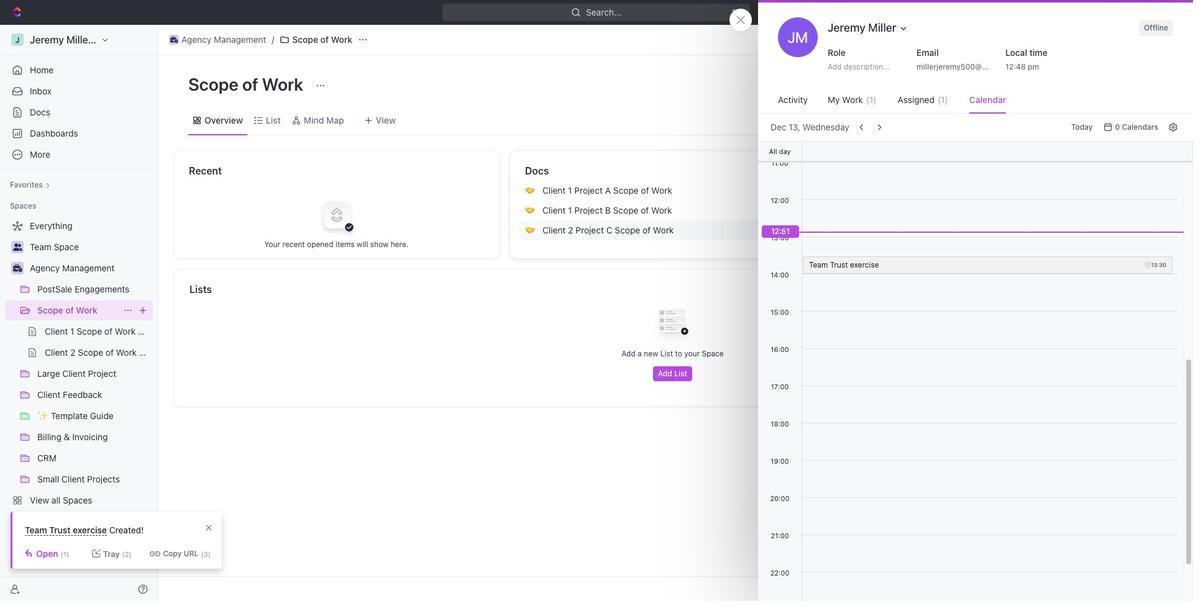 Task type: describe. For each thing, give the bounding box(es) containing it.
client for client feedback
[[37, 390, 61, 400]]

team for team space
[[30, 242, 51, 252]]

description
[[953, 349, 998, 360]]

agency management link inside 'sidebar' navigation
[[30, 258, 150, 278]]

mind map
[[304, 115, 344, 125]]

project for client 1 project
[[942, 34, 971, 45]]

⌘k
[[732, 7, 745, 17]]

1 horizontal spatial scope of work link
[[277, 32, 355, 47]]

🤝 for client 1 project b scope of work
[[525, 206, 535, 215]]

c
[[606, 225, 612, 235]]

14:00
[[771, 271, 789, 279]]

🤝 for client 1 project a scope of work
[[525, 186, 535, 195]]

scope right a
[[613, 185, 639, 196]]

email
[[917, 47, 939, 58]]

0:03:51 button
[[1057, 5, 1118, 20]]

assigned
[[898, 94, 935, 105]]

1 horizontal spatial management
[[214, 34, 266, 45]]

scope up "large client project" link on the left
[[78, 347, 103, 358]]

items
[[335, 240, 355, 249]]

0 horizontal spatial list
[[266, 115, 281, 125]]

17:00
[[771, 383, 789, 391]]

trust for team trust exercise created!
[[49, 525, 71, 536]]

no recent items image
[[312, 190, 361, 240]]

project left phase
[[969, 460, 997, 470]]

billing & invoicing link
[[37, 427, 150, 447]]

🤝 for client 2 project c scope of work
[[525, 226, 535, 235]]

of down postsale engagements
[[65, 305, 74, 316]]

13:30
[[1151, 261, 1166, 268]]

of up client 2 scope of work docs
[[104, 326, 112, 337]]

client 2 scope of work docs
[[45, 347, 160, 358]]

time
[[1029, 47, 1047, 58]]

1 horizontal spatial list
[[660, 349, 673, 359]]

everything link
[[5, 216, 150, 236]]

postsale engagements
[[37, 284, 129, 295]]

scope right /
[[292, 34, 318, 45]]

11:00
[[771, 159, 788, 167]]

client 1 project b scope of work
[[542, 205, 672, 216]]

list link
[[263, 112, 281, 129]]

jeremy miller's workspace, , element
[[11, 34, 24, 46]]

favorites
[[10, 180, 43, 190]]

feedback
[[63, 390, 102, 400]]

billing & invoicing
[[37, 432, 108, 442]]

(3)
[[201, 550, 211, 558]]

task sidebar navigation tab list
[[1161, 63, 1188, 175]]

2 for project
[[568, 225, 573, 235]]

team space link
[[30, 237, 150, 257]]

guide
[[90, 411, 114, 421]]

favorites button
[[5, 178, 55, 193]]

add inside role add description...
[[828, 62, 842, 71]]

business time image inside 'sidebar' navigation
[[13, 265, 22, 272]]

view button
[[360, 112, 400, 129]]

a
[[638, 349, 642, 359]]

21:00
[[771, 532, 789, 540]]

12:48
[[1005, 62, 1026, 71]]

scope right c
[[615, 225, 640, 235]]

opened
[[307, 240, 333, 249]]

team trust exercise created!
[[25, 525, 144, 536]]

description...
[[844, 62, 890, 71]]

home link
[[5, 60, 153, 80]]

(1) for open (1)
[[61, 550, 69, 558]]

client 2 scope of work docs link
[[45, 343, 160, 363]]

billing
[[37, 432, 61, 442]]

map
[[326, 115, 344, 125]]

client for client 2 project c scope of work
[[542, 225, 566, 235]]

to
[[675, 349, 682, 359]]

user group image
[[13, 244, 22, 251]]

12:00
[[771, 196, 789, 204]]

client 1 scope of work docs
[[45, 326, 158, 337]]

✨ template guide link
[[37, 406, 150, 426]]

a
[[605, 185, 611, 196]]

add list
[[658, 369, 687, 378]]

small
[[37, 474, 59, 485]]

0 vertical spatial agency management
[[181, 34, 266, 45]]

&
[[64, 432, 70, 442]]

13:00
[[771, 234, 789, 242]]

all day
[[769, 147, 791, 155]]

small client projects
[[37, 474, 120, 485]]

client for client 1 project a scope of work
[[542, 185, 566, 196]]

project for client 1 project b scope of work
[[574, 205, 603, 216]]

search...
[[586, 7, 622, 17]]

16:00
[[771, 345, 789, 354]]

2 for scope
[[70, 347, 75, 358]]

of right c
[[643, 225, 651, 235]]

workspace
[[102, 34, 154, 45]]

add description button
[[915, 345, 1130, 365]]

Edit task name text field
[[910, 100, 1134, 148]]

status
[[914, 158, 941, 168]]

created!
[[109, 525, 144, 536]]

0 horizontal spatial spaces
[[10, 201, 36, 211]]

show
[[370, 240, 389, 249]]

jeremy miller's workspace
[[30, 34, 154, 45]]

b
[[605, 205, 611, 216]]

all
[[769, 147, 777, 155]]

0:03:51
[[1070, 7, 1098, 17]]

0 vertical spatial activity
[[778, 94, 808, 105]]

wednesday
[[803, 122, 849, 132]]

client 2 project c scope of work
[[542, 225, 674, 235]]

lists button
[[189, 282, 1157, 297]]

12:51
[[771, 227, 790, 236]]

client 1 project
[[910, 34, 971, 45]]

jeremy for jeremy miller
[[828, 21, 865, 34]]

exercise for team trust exercise
[[850, 260, 879, 270]]

home
[[30, 65, 54, 75]]

tree inside 'sidebar' navigation
[[5, 216, 160, 532]]

everything
[[30, 221, 72, 231]]

client for client 1 project b scope of work
[[542, 205, 566, 216]]

view all spaces link
[[5, 491, 150, 511]]

agency management inside tree
[[30, 263, 115, 273]]

✨
[[37, 411, 48, 421]]

client 1 project a scope of work
[[542, 185, 672, 196]]

email millerjeremy500@gmail.com
[[917, 47, 1019, 71]]

0 vertical spatial agency
[[181, 34, 211, 45]]

15:00
[[771, 308, 789, 316]]

project for client 1 project a scope of work
[[574, 185, 603, 196]]

management inside 'sidebar' navigation
[[62, 263, 115, 273]]

scope down postsale
[[37, 305, 63, 316]]

client inside "large client project" link
[[62, 368, 86, 379]]

1 for client 1 project
[[936, 34, 940, 45]]

1 vertical spatial scope of work link
[[37, 301, 118, 321]]

trust for team trust exercise
[[830, 260, 848, 270]]

of down client 1 scope of work docs link at the bottom of the page
[[106, 347, 114, 358]]

team space
[[30, 242, 79, 252]]

view for view
[[376, 115, 396, 125]]

0
[[1115, 122, 1120, 132]]

of right a
[[641, 185, 649, 196]]

1 horizontal spatial (1)
[[866, 94, 876, 105]]

client for client 2 scope of work docs
[[45, 347, 68, 358]]



Task type: vqa. For each thing, say whether or not it's contained in the screenshot.
"Search tasks..." text box
no



Task type: locate. For each thing, give the bounding box(es) containing it.
inbox
[[30, 86, 52, 96]]

0 horizontal spatial business time image
[[13, 265, 22, 272]]

large client project
[[37, 368, 116, 379]]

0 horizontal spatial agency
[[30, 263, 60, 273]]

mind
[[304, 115, 324, 125]]

activity inside task sidebar navigation tab list
[[1162, 125, 1186, 132]]

view
[[376, 115, 396, 125], [30, 495, 49, 506]]

0 horizontal spatial view
[[30, 495, 49, 506]]

0 vertical spatial management
[[214, 34, 266, 45]]

agency
[[181, 34, 211, 45], [30, 263, 60, 273]]

list left mind
[[266, 115, 281, 125]]

inbox link
[[5, 81, 153, 101]]

role add description...
[[828, 47, 890, 71]]

project left c
[[576, 225, 604, 235]]

overview link
[[202, 112, 243, 129]]

2 inside tree
[[70, 347, 75, 358]]

view left all
[[30, 495, 49, 506]]

1 horizontal spatial view
[[376, 115, 396, 125]]

add for add description
[[935, 349, 951, 360]]

scope up client 2 scope of work docs
[[77, 326, 102, 337]]

1 for client 1 project a scope of work
[[568, 185, 572, 196]]

add for add a new list to your space
[[622, 349, 636, 359]]

view right map
[[376, 115, 396, 125]]

spaces inside tree
[[63, 495, 92, 506]]

list
[[266, 115, 281, 125], [660, 349, 673, 359], [674, 369, 687, 378]]

activity right calendars
[[1162, 125, 1186, 132]]

1 vertical spatial scope of work
[[188, 74, 307, 94]]

19:00
[[771, 457, 789, 465]]

miller
[[868, 21, 896, 34]]

small client projects link
[[37, 470, 150, 490]]

add inside button
[[658, 369, 672, 378]]

1 horizontal spatial agency management link
[[166, 32, 269, 47]]

1 vertical spatial 2
[[70, 347, 75, 358]]

2 horizontal spatial list
[[674, 369, 687, 378]]

client left c
[[542, 225, 566, 235]]

0 vertical spatial team
[[30, 242, 51, 252]]

2 vertical spatial 🤝
[[525, 226, 535, 235]]

project left b
[[574, 205, 603, 216]]

my work (1)
[[828, 94, 876, 105]]

0 vertical spatial space
[[54, 242, 79, 252]]

dec
[[770, 122, 786, 132]]

client inside client 2 scope of work docs link
[[45, 347, 68, 358]]

scope of work right /
[[292, 34, 352, 45]]

1 vertical spatial activity
[[1162, 125, 1186, 132]]

copy url (3)
[[163, 549, 211, 559]]

add list button
[[653, 367, 692, 382]]

of right b
[[641, 205, 649, 216]]

1 vertical spatial exercise
[[73, 525, 107, 536]]

will
[[357, 240, 368, 249]]

2 vertical spatial team
[[25, 525, 47, 536]]

0 horizontal spatial (1)
[[61, 550, 69, 558]]

view inside button
[[376, 115, 396, 125]]

client inside small client projects link
[[61, 474, 85, 485]]

0 vertical spatial list
[[266, 115, 281, 125]]

scope of work link down postsale engagements
[[37, 301, 118, 321]]

open
[[36, 549, 58, 559]]

scope of work up overview
[[188, 74, 307, 94]]

role
[[828, 47, 846, 58]]

view button
[[360, 106, 400, 135]]

engagements
[[75, 284, 129, 295]]

1 horizontal spatial spaces
[[63, 495, 92, 506]]

management down team space link
[[62, 263, 115, 273]]

3 🤝 from the top
[[525, 226, 535, 235]]

here.
[[391, 240, 408, 249]]

project left a
[[574, 185, 603, 196]]

1 horizontal spatial 2
[[568, 225, 573, 235]]

project for client 2 project c scope of work
[[576, 225, 604, 235]]

client left b
[[542, 205, 566, 216]]

projects
[[87, 474, 120, 485]]

my
[[828, 94, 840, 105]]

tree
[[5, 216, 160, 532]]

client up email
[[910, 34, 934, 45]]

1 horizontal spatial business time image
[[170, 37, 178, 43]]

offline
[[1144, 23, 1168, 32]]

business time image right workspace
[[170, 37, 178, 43]]

team
[[30, 242, 51, 252], [809, 260, 828, 270], [25, 525, 47, 536]]

space right your
[[702, 349, 724, 359]]

scope of work down postsale
[[37, 305, 97, 316]]

1 for client 1 project b scope of work
[[568, 205, 572, 216]]

(1) right assigned
[[938, 94, 948, 105]]

2 up large client project
[[70, 347, 75, 358]]

(2)
[[122, 550, 132, 558]]

crm link
[[37, 449, 150, 469]]

mind map link
[[301, 112, 344, 129]]

1 left b
[[568, 205, 572, 216]]

1 up email
[[936, 34, 940, 45]]

lists
[[190, 284, 212, 295]]

0 vertical spatial 2
[[568, 225, 573, 235]]

template
[[51, 411, 88, 421]]

dashboards
[[30, 128, 78, 139]]

project for large client project
[[88, 368, 116, 379]]

1 vertical spatial space
[[702, 349, 724, 359]]

today
[[1071, 122, 1093, 132]]

1 horizontal spatial agency
[[181, 34, 211, 45]]

1 vertical spatial list
[[660, 349, 673, 359]]

0 vertical spatial view
[[376, 115, 396, 125]]

add a new list to your space
[[622, 349, 724, 359]]

invoicing
[[72, 432, 108, 442]]

calendars
[[1122, 122, 1158, 132]]

1 horizontal spatial activity
[[1162, 125, 1186, 132]]

0 vertical spatial spaces
[[10, 201, 36, 211]]

recent
[[189, 165, 222, 176]]

0 horizontal spatial management
[[62, 263, 115, 273]]

project inside tree
[[88, 368, 116, 379]]

2 left c
[[568, 225, 573, 235]]

client up 'large'
[[45, 347, 68, 358]]

agency management link down team space link
[[30, 258, 150, 278]]

more button
[[5, 145, 153, 165]]

0 horizontal spatial activity
[[778, 94, 808, 105]]

activity up 13, on the top right of the page
[[778, 94, 808, 105]]

jeremy inside 'sidebar' navigation
[[30, 34, 64, 45]]

no lists icon. image
[[648, 299, 697, 349]]

0 horizontal spatial scope of work link
[[37, 301, 118, 321]]

2 vertical spatial scope of work
[[37, 305, 97, 316]]

team for team trust exercise
[[809, 260, 828, 270]]

agency inside 'sidebar' navigation
[[30, 263, 60, 273]]

client for client 1 project
[[910, 34, 934, 45]]

scope right b
[[613, 205, 638, 216]]

tree containing everything
[[5, 216, 160, 532]]

add for add list
[[658, 369, 672, 378]]

client inside client feedback link
[[37, 390, 61, 400]]

space down everything link
[[54, 242, 79, 252]]

1 vertical spatial agency
[[30, 263, 60, 273]]

project up email millerjeremy500@gmail.com
[[942, 34, 971, 45]]

0 horizontal spatial agency management link
[[30, 258, 150, 278]]

dashboards link
[[5, 124, 153, 144]]

0 horizontal spatial exercise
[[73, 525, 107, 536]]

0 vertical spatial scope of work
[[292, 34, 352, 45]]

day
[[779, 147, 791, 155]]

spaces down small client projects
[[63, 495, 92, 506]]

0 calendars
[[1115, 122, 1158, 132]]

view inside tree
[[30, 495, 49, 506]]

more
[[30, 149, 50, 160]]

1 horizontal spatial trust
[[830, 260, 848, 270]]

local time 12:48 pm
[[1005, 47, 1047, 71]]

jeremy up the role
[[828, 21, 865, 34]]

today button
[[1066, 120, 1098, 135]]

scope of work link right /
[[277, 32, 355, 47]]

0 vertical spatial scope of work link
[[277, 32, 355, 47]]

add left "description"
[[935, 349, 951, 360]]

add inside 'button'
[[935, 349, 951, 360]]

1 vertical spatial management
[[62, 263, 115, 273]]

0 horizontal spatial space
[[54, 242, 79, 252]]

list left to
[[660, 349, 673, 359]]

spaces down favorites
[[10, 201, 36, 211]]

(1) down description...
[[866, 94, 876, 105]]

view for view all spaces
[[30, 495, 49, 506]]

jeremy for jeremy miller's workspace
[[30, 34, 64, 45]]

1 up client 2 scope of work docs
[[70, 326, 74, 337]]

postsale
[[37, 284, 72, 295]]

view all spaces
[[30, 495, 92, 506]]

✨ template guide
[[37, 411, 114, 421]]

upgrade link
[[894, 4, 954, 21]]

agency management link left /
[[166, 32, 269, 47]]

dates
[[914, 250, 938, 260]]

crm
[[37, 453, 57, 464]]

2 horizontal spatial (1)
[[938, 94, 948, 105]]

1 vertical spatial trust
[[49, 525, 71, 536]]

business time image
[[170, 37, 178, 43], [13, 265, 22, 272]]

agency management up postsale engagements
[[30, 263, 115, 273]]

0 vertical spatial business time image
[[170, 37, 178, 43]]

dec 13, wednesday button
[[770, 122, 849, 132]]

add down add a new list to your space
[[658, 369, 672, 378]]

0 vertical spatial trust
[[830, 260, 848, 270]]

1 inside client 1 scope of work docs link
[[70, 326, 74, 337]]

list down to
[[674, 369, 687, 378]]

client inside client 1 scope of work docs link
[[45, 326, 68, 337]]

client for client 1 scope of work docs
[[45, 326, 68, 337]]

1 vertical spatial view
[[30, 495, 49, 506]]

(1) inside open (1)
[[61, 550, 69, 558]]

(1)
[[866, 94, 876, 105], [938, 94, 948, 105], [61, 550, 69, 558]]

upgrade
[[912, 7, 947, 17]]

1 🤝 from the top
[[525, 186, 535, 195]]

/
[[272, 34, 274, 45]]

1 vertical spatial 🤝
[[525, 206, 535, 215]]

1 vertical spatial agency management
[[30, 263, 115, 273]]

scope up overview link
[[188, 74, 239, 94]]

of
[[320, 34, 329, 45], [242, 74, 258, 94], [641, 185, 649, 196], [641, 205, 649, 216], [643, 225, 651, 235], [65, 305, 74, 316], [104, 326, 112, 337], [106, 347, 114, 358]]

management
[[214, 34, 266, 45], [62, 263, 115, 273]]

agency management left /
[[181, 34, 266, 45]]

0 horizontal spatial agency management
[[30, 263, 115, 273]]

tray (2)
[[103, 549, 132, 559]]

client down postsale
[[45, 326, 68, 337]]

1 horizontal spatial space
[[702, 349, 724, 359]]

1 vertical spatial team
[[809, 260, 828, 270]]

1 vertical spatial business time image
[[13, 265, 22, 272]]

add left the a
[[622, 349, 636, 359]]

client left a
[[542, 185, 566, 196]]

business time image inside "agency management" 'link'
[[170, 37, 178, 43]]

automations button
[[1100, 30, 1164, 49]]

client down 'large'
[[37, 390, 61, 400]]

1 left a
[[568, 185, 572, 196]]

jeremy right the j
[[30, 34, 64, 45]]

agency management
[[181, 34, 266, 45], [30, 263, 115, 273]]

0 horizontal spatial jeremy
[[30, 34, 64, 45]]

your recent opened items will show here.
[[264, 240, 408, 249]]

team inside tree
[[30, 242, 51, 252]]

0 horizontal spatial trust
[[49, 525, 71, 536]]

work
[[331, 34, 352, 45], [262, 74, 303, 94], [842, 94, 863, 105], [651, 185, 672, 196], [651, 205, 672, 216], [653, 225, 674, 235], [76, 305, 97, 316], [115, 326, 136, 337], [116, 347, 137, 358]]

sidebar navigation
[[0, 25, 161, 601]]

space inside tree
[[54, 242, 79, 252]]

assigned (1)
[[898, 94, 948, 105]]

0 vertical spatial exercise
[[850, 260, 879, 270]]

(1) right open
[[61, 550, 69, 558]]

(1) for assigned (1)
[[938, 94, 948, 105]]

1 horizontal spatial jeremy
[[828, 21, 865, 34]]

scope of work link
[[277, 32, 355, 47], [37, 301, 118, 321]]

scope of work inside 'sidebar' navigation
[[37, 305, 97, 316]]

0 horizontal spatial 2
[[70, 347, 75, 358]]

business time image down the user group image
[[13, 265, 22, 272]]

client up view all spaces link
[[61, 474, 85, 485]]

2 🤝 from the top
[[525, 206, 535, 215]]

calendar
[[969, 94, 1006, 105]]

automations
[[1106, 34, 1158, 45]]

1 vertical spatial spaces
[[63, 495, 92, 506]]

client up client feedback
[[62, 368, 86, 379]]

management left /
[[214, 34, 266, 45]]

exercise for team trust exercise created!
[[73, 525, 107, 536]]

1 vertical spatial agency management link
[[30, 258, 150, 278]]

2 vertical spatial list
[[674, 369, 687, 378]]

1 for client 1 scope of work docs
[[70, 326, 74, 337]]

add down the role
[[828, 62, 842, 71]]

0 vertical spatial 🤝
[[525, 186, 535, 195]]

trust
[[830, 260, 848, 270], [49, 525, 71, 536]]

of up overview
[[242, 74, 258, 94]]

1 horizontal spatial exercise
[[850, 260, 879, 270]]

copy
[[163, 549, 182, 559]]

phase
[[1000, 460, 1024, 470]]

creative
[[933, 460, 967, 470]]

18:00
[[771, 420, 789, 428]]

project down client 2 scope of work docs link
[[88, 368, 116, 379]]

space
[[54, 242, 79, 252], [702, 349, 724, 359]]

1 horizontal spatial agency management
[[181, 34, 266, 45]]

millerjeremy500@gmail.com
[[917, 62, 1019, 71]]

team trust exercise
[[809, 260, 879, 270]]

1
[[936, 34, 940, 45], [568, 185, 572, 196], [568, 205, 572, 216], [70, 326, 74, 337]]

list inside button
[[674, 369, 687, 378]]

0 vertical spatial agency management link
[[166, 32, 269, 47]]

of right /
[[320, 34, 329, 45]]



